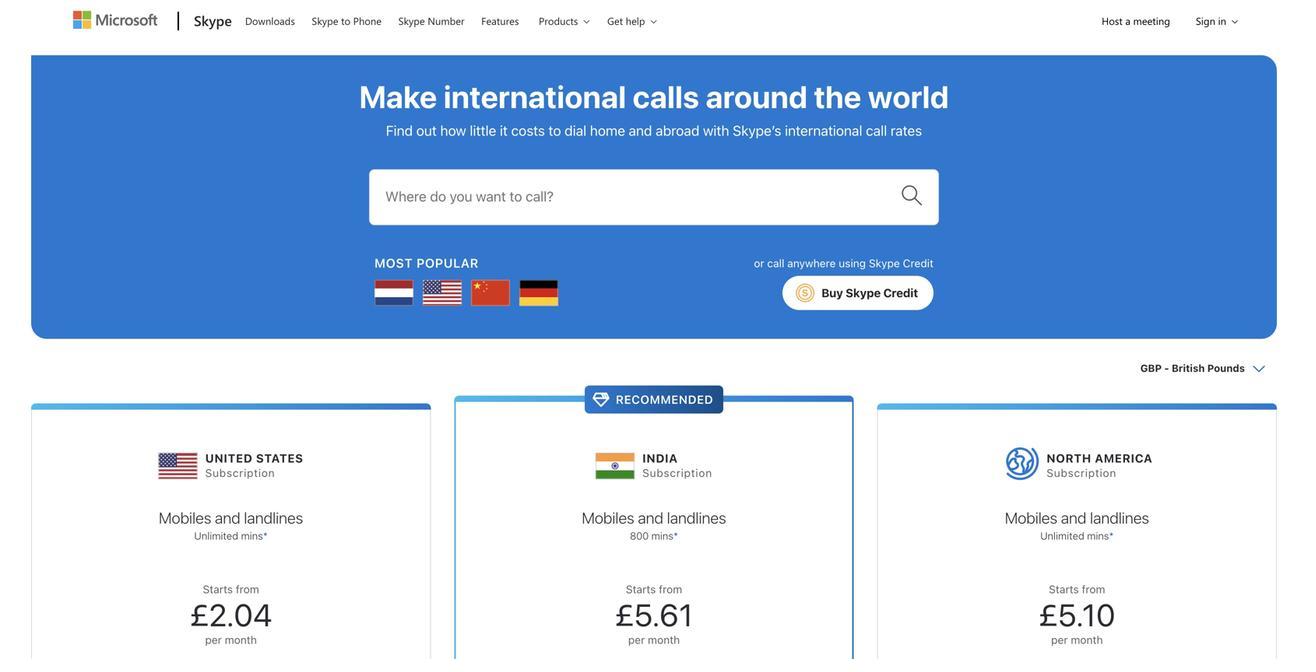 Task type: vqa. For each thing, say whether or not it's contained in the screenshot.
bottom to
yes



Task type: locate. For each thing, give the bounding box(es) containing it.
to left phone
[[341, 14, 351, 28]]

sign in
[[1197, 14, 1227, 28]]

3 subscription from the left
[[1047, 467, 1117, 480]]

2 * from the left
[[674, 531, 679, 542]]

1 horizontal spatial call
[[866, 122, 888, 139]]

from up £5.61
[[659, 583, 683, 596]]

credit down or call anywhere using skype credit at the right top of the page
[[884, 286, 918, 300]]

unlimited
[[194, 531, 238, 542], [1041, 531, 1085, 542]]

1 horizontal spatial unlimited
[[1041, 531, 1085, 542]]

3 * link from the left
[[1110, 531, 1114, 542]]

around
[[706, 78, 808, 115]]

per inside starts from £2.04 per month
[[205, 634, 222, 647]]

starts up £5.10
[[1049, 583, 1080, 596]]

0 horizontal spatial from
[[236, 583, 259, 596]]

2 horizontal spatial starts
[[1049, 583, 1080, 596]]

subscription down india
[[643, 467, 713, 480]]

and for £5.61
[[638, 509, 664, 527]]

mobiles inside mobiles and landlines 800 mins *
[[582, 509, 635, 527]]

in
[[1219, 14, 1227, 28]]

0 horizontal spatial starts
[[203, 583, 233, 596]]

international up costs
[[444, 78, 627, 115]]

skype left number
[[399, 14, 425, 28]]

3 starts from the left
[[1049, 583, 1080, 596]]

and right home
[[629, 122, 652, 139]]

skype right buy
[[846, 286, 881, 300]]

and
[[629, 122, 652, 139], [215, 509, 240, 527], [638, 509, 664, 527], [1062, 509, 1087, 527]]

subscription down united
[[205, 467, 275, 480]]

1 per from the left
[[205, 634, 222, 647]]

per
[[205, 634, 222, 647], [629, 634, 645, 647], [1052, 634, 1068, 647]]

1 unlimited from the left
[[194, 531, 238, 542]]

2 mobiles from the left
[[582, 509, 635, 527]]

features
[[482, 14, 519, 28]]

* link down the united states subscription
[[263, 531, 268, 542]]

* inside mobiles and landlines 800 mins *
[[674, 531, 679, 542]]

1 horizontal spatial mobiles and landlines unlimited mins *
[[1005, 509, 1150, 542]]

united states image left united
[[159, 440, 198, 487]]

mins right 800 on the bottom left of the page
[[652, 531, 674, 542]]

recommended
[[616, 393, 714, 407]]

per down £5.10
[[1052, 634, 1068, 647]]

1 month from the left
[[225, 634, 257, 647]]

mins for £5.61
[[652, 531, 674, 542]]

india subscription
[[643, 452, 713, 480]]

1 starts from the left
[[203, 583, 233, 596]]

1 horizontal spatial international
[[785, 122, 863, 139]]

* for £5.10
[[1110, 531, 1114, 542]]

1 vertical spatial call
[[768, 257, 785, 270]]

2 horizontal spatial mobiles
[[1005, 509, 1058, 527]]

subscription
[[205, 467, 275, 480], [643, 467, 713, 480], [1047, 467, 1117, 480]]

1 mobiles from the left
[[159, 509, 211, 527]]

subscription inside the united states subscription
[[205, 467, 275, 480]]

1 * from the left
[[263, 531, 268, 542]]

2 horizontal spatial * link
[[1110, 531, 1114, 542]]

starts inside starts from £5.61 per month
[[626, 583, 656, 596]]

starts up the £2.04
[[203, 583, 233, 596]]

mobiles for £2.04
[[159, 509, 211, 527]]

per inside "starts from £5.10 per month"
[[1052, 634, 1068, 647]]

mobiles and landlines unlimited mins * for £5.10
[[1005, 509, 1150, 542]]

0 vertical spatial to
[[341, 14, 351, 28]]

1 horizontal spatial month
[[648, 634, 680, 647]]

2 horizontal spatial subscription
[[1047, 467, 1117, 480]]

to left dial
[[549, 122, 561, 139]]

calls
[[633, 78, 700, 115]]

to
[[341, 14, 351, 28], [549, 122, 561, 139]]

0 horizontal spatial month
[[225, 634, 257, 647]]

germany image
[[520, 274, 559, 313]]

mins inside mobiles and landlines 800 mins *
[[652, 531, 674, 542]]

* link for £5.61
[[674, 531, 679, 542]]

month down £5.61
[[648, 634, 680, 647]]

* for £2.04
[[263, 531, 268, 542]]

landlines down north america subscription
[[1091, 509, 1150, 527]]

skype left phone
[[312, 14, 339, 28]]

united
[[205, 452, 253, 465]]

starts for £5.10
[[1049, 583, 1080, 596]]

mobiles and landlines unlimited mins * down the united states subscription
[[159, 509, 303, 542]]

rates
[[891, 122, 923, 139]]

1 horizontal spatial * link
[[674, 531, 679, 542]]

and down north america subscription
[[1062, 509, 1087, 527]]

1 horizontal spatial subscription
[[643, 467, 713, 480]]

2 horizontal spatial month
[[1071, 634, 1104, 647]]

3 mins from the left
[[1088, 531, 1110, 542]]

800
[[630, 531, 649, 542]]

1 horizontal spatial landlines
[[667, 509, 727, 527]]

mobiles
[[159, 509, 211, 527], [582, 509, 635, 527], [1005, 509, 1058, 527]]

skype's
[[733, 122, 782, 139]]

and up 800 on the bottom left of the page
[[638, 509, 664, 527]]

0 horizontal spatial *
[[263, 531, 268, 542]]

starts inside starts from £2.04 per month
[[203, 583, 233, 596]]

credit up buy skype credit
[[903, 257, 934, 270]]

from
[[236, 583, 259, 596], [659, 583, 683, 596], [1082, 583, 1106, 596]]

1 from from the left
[[236, 583, 259, 596]]

india
[[643, 452, 678, 465]]

make
[[359, 78, 437, 115]]

1 * link from the left
[[263, 531, 268, 542]]

mobiles and landlines unlimited mins * down north america subscription
[[1005, 509, 1150, 542]]

1 horizontal spatial starts
[[626, 583, 656, 596]]

from inside starts from £2.04 per month
[[236, 583, 259, 596]]

0 vertical spatial united states image
[[423, 274, 462, 313]]

month inside starts from £5.61 per month
[[648, 634, 680, 647]]

mobiles up 800 on the bottom left of the page
[[582, 509, 635, 527]]

* link right 800 on the bottom left of the page
[[674, 531, 679, 542]]

international
[[444, 78, 627, 115], [785, 122, 863, 139]]

2 mins from the left
[[652, 531, 674, 542]]

0 horizontal spatial subscription
[[205, 467, 275, 480]]

downloads
[[245, 14, 295, 28]]

1 horizontal spatial per
[[629, 634, 645, 647]]

starts up £5.61
[[626, 583, 656, 596]]

0 horizontal spatial * link
[[263, 531, 268, 542]]

0 vertical spatial call
[[866, 122, 888, 139]]

united states image
[[423, 274, 462, 313], [159, 440, 198, 487]]

0 horizontal spatial per
[[205, 634, 222, 647]]

2 * link from the left
[[674, 531, 679, 542]]

mins down the united states subscription
[[241, 531, 263, 542]]

*
[[263, 531, 268, 542], [674, 531, 679, 542], [1110, 531, 1114, 542]]

landlines down india subscription
[[667, 509, 727, 527]]

1 horizontal spatial mobiles
[[582, 509, 635, 527]]

buy skype credit link
[[783, 276, 934, 311], [783, 276, 934, 311]]

2 landlines from the left
[[667, 509, 727, 527]]

3 * from the left
[[1110, 531, 1114, 542]]

2 horizontal spatial landlines
[[1091, 509, 1150, 527]]

month down £5.10
[[1071, 634, 1104, 647]]

it
[[500, 122, 508, 139]]

2 month from the left
[[648, 634, 680, 647]]

2 per from the left
[[629, 634, 645, 647]]

3 landlines from the left
[[1091, 509, 1150, 527]]

from inside starts from £5.61 per month
[[659, 583, 683, 596]]

per inside starts from £5.61 per month
[[629, 634, 645, 647]]

subscription for £5.10
[[1047, 467, 1117, 480]]

and inside make international calls around the world find out how little it costs to dial home and abroad with skype's international call rates
[[629, 122, 652, 139]]

buy
[[822, 286, 843, 300]]

2 horizontal spatial per
[[1052, 634, 1068, 647]]

* link
[[263, 531, 268, 542], [674, 531, 679, 542], [1110, 531, 1114, 542]]

3 from from the left
[[1082, 583, 1106, 596]]

* down the united states subscription
[[263, 531, 268, 542]]

starts inside "starts from £5.10 per month"
[[1049, 583, 1080, 596]]

north
[[1047, 452, 1092, 465]]

1 horizontal spatial *
[[674, 531, 679, 542]]

skype right using
[[869, 257, 900, 270]]

1 vertical spatial to
[[549, 122, 561, 139]]

mins down north america subscription
[[1088, 531, 1110, 542]]

month down the £2.04
[[225, 634, 257, 647]]

* down north america subscription
[[1110, 531, 1114, 542]]

host a meeting link
[[1089, 1, 1184, 41]]

from up £5.10
[[1082, 583, 1106, 596]]

0 horizontal spatial mobiles
[[159, 509, 211, 527]]

get help
[[608, 14, 645, 28]]

india image
[[596, 440, 635, 487]]

1 mobiles and landlines unlimited mins * from the left
[[159, 509, 303, 542]]

from for £5.61
[[659, 583, 683, 596]]

2 horizontal spatial *
[[1110, 531, 1114, 542]]

* link down north america subscription
[[1110, 531, 1114, 542]]

skype
[[194, 11, 232, 30], [312, 14, 339, 28], [399, 14, 425, 28], [869, 257, 900, 270], [846, 286, 881, 300]]

products button
[[529, 1, 602, 41]]

0 horizontal spatial unlimited
[[194, 531, 238, 542]]

and down the united states subscription
[[215, 509, 240, 527]]

0 horizontal spatial united states image
[[159, 440, 198, 487]]

popular
[[417, 256, 479, 271]]

and inside mobiles and landlines 800 mins *
[[638, 509, 664, 527]]

mobiles and landlines unlimited mins *
[[159, 509, 303, 542], [1005, 509, 1150, 542]]

1 horizontal spatial to
[[549, 122, 561, 139]]

2 mobiles and landlines unlimited mins * from the left
[[1005, 509, 1150, 542]]

landlines inside mobiles and landlines 800 mins *
[[667, 509, 727, 527]]

1 mins from the left
[[241, 531, 263, 542]]

from inside "starts from £5.10 per month"
[[1082, 583, 1106, 596]]

1 horizontal spatial mins
[[652, 531, 674, 542]]

* right 800 on the bottom left of the page
[[674, 531, 679, 542]]

0 horizontal spatial mobiles and landlines unlimited mins *
[[159, 509, 303, 542]]

call
[[866, 122, 888, 139], [768, 257, 785, 270]]

0 horizontal spatial landlines
[[244, 509, 303, 527]]

month inside starts from £2.04 per month
[[225, 634, 257, 647]]

0 horizontal spatial mins
[[241, 531, 263, 542]]

starts from £5.61 per month
[[615, 583, 694, 647]]

states
[[256, 452, 304, 465]]

starts
[[203, 583, 233, 596], [626, 583, 656, 596], [1049, 583, 1080, 596]]

abroad
[[656, 122, 700, 139]]

skype to phone
[[312, 14, 382, 28]]

using
[[839, 257, 866, 270]]

or
[[754, 257, 765, 270]]

landlines
[[244, 509, 303, 527], [667, 509, 727, 527], [1091, 509, 1150, 527]]

1 subscription from the left
[[205, 467, 275, 480]]

buy skype credit
[[822, 286, 918, 300]]

united states image down popular
[[423, 274, 462, 313]]

skype left downloads
[[194, 11, 232, 30]]

0 vertical spatial international
[[444, 78, 627, 115]]

make international calls around the world find out how little it costs to dial home and abroad with skype's international call rates
[[359, 78, 949, 139]]

0 horizontal spatial to
[[341, 14, 351, 28]]

landlines for £2.04
[[244, 509, 303, 527]]

1 vertical spatial united states image
[[159, 440, 198, 487]]

mins
[[241, 531, 263, 542], [652, 531, 674, 542], [1088, 531, 1110, 542]]

2 horizontal spatial from
[[1082, 583, 1106, 596]]

starts from £5.10 per month
[[1039, 583, 1116, 647]]

out
[[417, 122, 437, 139]]

credit
[[903, 257, 934, 270], [884, 286, 918, 300]]

1 landlines from the left
[[244, 509, 303, 527]]

skype number
[[399, 14, 465, 28]]

subscription inside north america subscription
[[1047, 467, 1117, 480]]

call left rates
[[866, 122, 888, 139]]

per down the £2.04
[[205, 634, 222, 647]]

2 unlimited from the left
[[1041, 531, 1085, 542]]

to inside skype to phone link
[[341, 14, 351, 28]]

subscription down north
[[1047, 467, 1117, 480]]

mobiles and landlines unlimited mins * for £2.04
[[159, 509, 303, 542]]

3 mobiles from the left
[[1005, 509, 1058, 527]]

1 vertical spatial international
[[785, 122, 863, 139]]

month inside "starts from £5.10 per month"
[[1071, 634, 1104, 647]]

3 per from the left
[[1052, 634, 1068, 647]]

2 horizontal spatial mins
[[1088, 531, 1110, 542]]

home
[[590, 122, 626, 139]]

skype to phone link
[[305, 1, 389, 38]]

1 horizontal spatial from
[[659, 583, 683, 596]]

america
[[1096, 452, 1153, 465]]

2 starts from the left
[[626, 583, 656, 596]]

mobiles down united
[[159, 509, 211, 527]]

international down the
[[785, 122, 863, 139]]

call right or
[[768, 257, 785, 270]]

per down £5.61
[[629, 634, 645, 647]]

the
[[814, 78, 862, 115]]

2 from from the left
[[659, 583, 683, 596]]

unlimited for £2.04
[[194, 531, 238, 542]]

landlines down the united states subscription
[[244, 509, 303, 527]]

from up the £2.04
[[236, 583, 259, 596]]

and for £5.10
[[1062, 509, 1087, 527]]

mobiles down north
[[1005, 509, 1058, 527]]

3 month from the left
[[1071, 634, 1104, 647]]

month
[[225, 634, 257, 647], [648, 634, 680, 647], [1071, 634, 1104, 647]]



Task type: describe. For each thing, give the bounding box(es) containing it.
per for £2.04
[[205, 634, 222, 647]]

mobiles for £5.10
[[1005, 509, 1058, 527]]

skype for skype to phone
[[312, 14, 339, 28]]

downloads link
[[238, 1, 302, 38]]

mobiles and landlines 800 mins *
[[582, 509, 727, 542]]

skype for skype number
[[399, 14, 425, 28]]

month for £5.10
[[1071, 634, 1104, 647]]

2 subscription from the left
[[643, 467, 713, 480]]

how
[[441, 122, 467, 139]]

£5.10
[[1039, 597, 1116, 634]]

per for £5.61
[[629, 634, 645, 647]]

landlines for £5.61
[[667, 509, 727, 527]]

mobiles for £5.61
[[582, 509, 635, 527]]

0 vertical spatial credit
[[903, 257, 934, 270]]

united states subscription
[[205, 452, 304, 480]]

skype number link
[[392, 1, 472, 38]]

per for £5.10
[[1052, 634, 1068, 647]]

skype link
[[186, 1, 237, 43]]

Where do you want to call? text field
[[386, 177, 900, 218]]

netherlands image
[[375, 274, 414, 313]]

features link
[[475, 1, 526, 38]]

* link for £2.04
[[263, 531, 268, 542]]

little
[[470, 122, 497, 139]]

get
[[608, 14, 623, 28]]

0 horizontal spatial call
[[768, 257, 785, 270]]

with
[[703, 122, 730, 139]]

£5.61
[[615, 597, 694, 634]]

skype for skype
[[194, 11, 232, 30]]

china image
[[471, 274, 510, 313]]

mins for £5.10
[[1088, 531, 1110, 542]]

phone
[[353, 14, 382, 28]]

starts for £5.61
[[626, 583, 656, 596]]

landlines for £5.10
[[1091, 509, 1150, 527]]

get help button
[[597, 1, 670, 41]]

north america subscription
[[1047, 452, 1153, 480]]

month for £2.04
[[225, 634, 257, 647]]

to inside make international calls around the world find out how little it costs to dial home and abroad with skype's international call rates
[[549, 122, 561, 139]]

host a meeting
[[1102, 14, 1171, 28]]

subscription for £2.04
[[205, 467, 275, 480]]

world
[[868, 78, 949, 115]]

most popular
[[375, 256, 479, 271]]

month for £5.61
[[648, 634, 680, 647]]

sign
[[1197, 14, 1216, 28]]

* link for £5.10
[[1110, 531, 1114, 542]]

and for £2.04
[[215, 509, 240, 527]]

call inside make international calls around the world find out how little it costs to dial home and abroad with skype's international call rates
[[866, 122, 888, 139]]

find
[[386, 122, 413, 139]]

meeting
[[1134, 14, 1171, 28]]

microsoft image
[[73, 11, 157, 29]]

from for £2.04
[[236, 583, 259, 596]]

number
[[428, 14, 465, 28]]

1 vertical spatial credit
[[884, 286, 918, 300]]

or call anywhere using skype credit
[[754, 257, 934, 270]]

most
[[375, 256, 413, 271]]

anywhere
[[788, 257, 836, 270]]

products
[[539, 14, 578, 28]]

a
[[1126, 14, 1131, 28]]

0 horizontal spatial international
[[444, 78, 627, 115]]

help
[[626, 14, 645, 28]]

starts for £2.04
[[203, 583, 233, 596]]

sign in button
[[1184, 1, 1243, 41]]

from for £5.10
[[1082, 583, 1106, 596]]

search image
[[901, 185, 923, 206]]

£2.04
[[190, 597, 272, 634]]

dial
[[565, 122, 587, 139]]

1 horizontal spatial united states image
[[423, 274, 462, 313]]

* for £5.61
[[674, 531, 679, 542]]

unlimited for £5.10
[[1041, 531, 1085, 542]]

starts from £2.04 per month
[[190, 583, 272, 647]]

costs
[[511, 122, 545, 139]]

mins for £2.04
[[241, 531, 263, 542]]

host
[[1102, 14, 1123, 28]]



